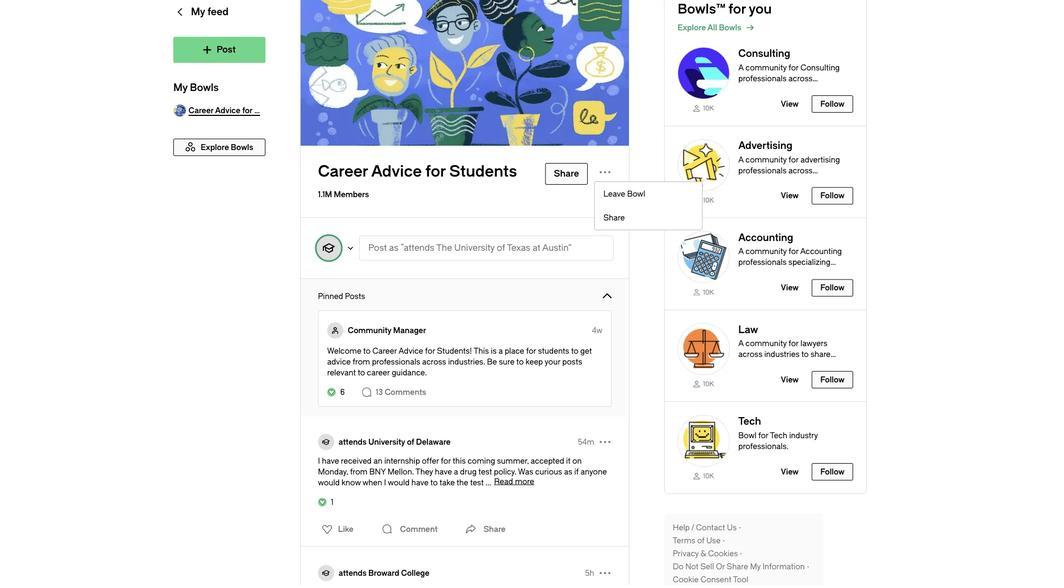 Task type: describe. For each thing, give the bounding box(es) containing it.
you
[[749, 2, 772, 17]]

54m
[[578, 437, 594, 446]]

image for bowl image for law
[[678, 323, 730, 375]]

4w
[[592, 326, 602, 335]]

...
[[486, 478, 491, 487]]

to down place
[[516, 357, 524, 366]]

my for my feed
[[191, 6, 205, 18]]

10k link for tech
[[678, 471, 730, 480]]

monday,
[[318, 467, 348, 476]]

1 vertical spatial test
[[470, 478, 484, 487]]

share inside help / contact us terms of use privacy & cookies do not sell or share my information cookie consent tool
[[727, 562, 748, 571]]

a for law
[[738, 339, 744, 348]]

2 10k from the top
[[703, 196, 714, 204]]

from inside welcome to career advice for students! this is a place for students to get advice from professionals across industries. be sure to keep your posts relevant to career guidance.
[[353, 357, 370, 366]]

lawyers
[[801, 339, 828, 348]]

1 would from the left
[[318, 478, 340, 487]]

not
[[685, 562, 699, 571]]

place
[[505, 346, 524, 355]]

offer
[[422, 456, 439, 465]]

summer,
[[497, 456, 529, 465]]

like
[[338, 525, 354, 534]]

cookie
[[673, 575, 699, 584]]

posts
[[562, 357, 582, 366]]

broward
[[368, 569, 399, 578]]

across inside law a community for lawyers across industries to share experiences and compare notes
[[738, 350, 763, 359]]

career
[[367, 368, 390, 377]]

0 vertical spatial advice
[[371, 163, 422, 181]]

members
[[334, 190, 369, 199]]

or
[[716, 562, 725, 571]]

professionals for consulting
[[738, 74, 787, 83]]

cookies
[[708, 549, 738, 558]]

for up keep
[[526, 346, 536, 355]]

share inside share menu item
[[604, 213, 625, 222]]

us
[[727, 523, 737, 532]]

it
[[566, 456, 571, 465]]

accounting
[[738, 232, 793, 243]]

on
[[572, 456, 582, 465]]

post
[[368, 243, 387, 253]]

for inside i have received an internship offer for this coming summer, accepted it on monday, from bny mellon. they have a drug test policy. was curious as if anyone would know when i would have to take the test ...
[[441, 456, 451, 465]]

sure
[[499, 357, 515, 366]]

my feed
[[191, 6, 229, 18]]

community for consulting
[[746, 63, 787, 72]]

community for law
[[746, 339, 787, 348]]

post as "attends the university of texas at austin" button
[[359, 236, 614, 261]]

help / contact us terms of use privacy & cookies do not sell or share my information cookie consent tool
[[673, 523, 805, 584]]

2 horizontal spatial have
[[435, 467, 452, 476]]

10k link for consulting
[[678, 103, 730, 113]]

law
[[738, 324, 758, 335]]

information
[[763, 562, 805, 571]]

mellon.
[[388, 467, 414, 476]]

keep
[[526, 357, 543, 366]]

at
[[533, 243, 540, 253]]

as inside i have received an internship offer for this coming summer, accepted it on monday, from bny mellon. they have a drug test policy. was curious as if anyone would know when i would have to take the test ...
[[564, 467, 572, 476]]

advice
[[327, 357, 351, 366]]

image for bowl image for advertising
[[678, 139, 730, 191]]

to inside i have received an internship offer for this coming summer, accepted it on monday, from bny mellon. they have a drug test policy. was curious as if anyone would know when i would have to take the test ...
[[430, 478, 438, 487]]

privacy & cookies link
[[673, 548, 745, 559]]

of for university
[[497, 243, 505, 253]]

if
[[574, 467, 579, 476]]

privacy
[[673, 549, 699, 558]]

comment button
[[378, 518, 440, 540]]

menu containing leave bowl
[[594, 181, 703, 230]]

like button
[[315, 521, 357, 538]]

my for my bowls
[[173, 82, 188, 93]]

industries
[[764, 350, 800, 359]]

policy.
[[494, 467, 517, 476]]

share button
[[462, 518, 506, 540]]

use
[[706, 536, 721, 545]]

image for bowl image for accounting
[[678, 231, 730, 283]]

welcome
[[327, 346, 361, 355]]

5h
[[585, 569, 594, 578]]

pinned
[[318, 292, 343, 301]]

attends for attends broward college
[[339, 569, 367, 578]]

take
[[440, 478, 455, 487]]

read
[[494, 477, 513, 486]]

curious
[[535, 467, 562, 476]]

for left you at the top right of the page
[[729, 2, 746, 17]]

manager
[[393, 326, 426, 335]]

my bowls
[[173, 82, 219, 93]]

for left students!
[[425, 346, 435, 355]]

i have received an internship offer for this coming summer, accepted it on monday, from bny mellon. they have a drug test policy. was curious as if anyone would know when i would have to take the test ...
[[318, 456, 607, 487]]

austin"
[[542, 243, 572, 253]]

comment
[[400, 525, 438, 534]]

compare
[[800, 361, 832, 370]]

when
[[363, 478, 382, 487]]

consent
[[701, 575, 731, 584]]

0 horizontal spatial have
[[322, 456, 339, 465]]

companies for consulting
[[738, 85, 779, 94]]

terms of use link
[[673, 535, 727, 546]]

0 horizontal spatial university
[[368, 437, 405, 446]]

the
[[457, 478, 468, 487]]

do not sell or share my information link
[[673, 561, 811, 572]]

read more
[[494, 477, 534, 486]]

delaware
[[416, 437, 451, 446]]

my inside help / contact us terms of use privacy & cookies do not sell or share my information cookie consent tool
[[750, 562, 761, 571]]

contact
[[696, 523, 725, 532]]

cookie consent tool link
[[673, 574, 748, 585]]

/
[[692, 523, 694, 532]]

10k for accounting
[[703, 288, 714, 296]]

3 10k link from the top
[[678, 287, 730, 296]]

my feed link
[[173, 0, 265, 37]]

this
[[453, 456, 466, 465]]

10k for tech
[[703, 472, 714, 480]]

community
[[348, 326, 391, 335]]

feed
[[207, 6, 229, 18]]

accepted
[[531, 456, 564, 465]]

explore all bowls
[[678, 23, 741, 32]]

do
[[673, 562, 684, 571]]

career advice for students
[[318, 163, 517, 181]]

0 horizontal spatial i
[[318, 456, 320, 465]]

relevant
[[327, 368, 356, 377]]

0 horizontal spatial bowls
[[190, 82, 219, 93]]

for inside law a community for lawyers across industries to share experiences and compare notes
[[789, 339, 799, 348]]

1.1m members
[[318, 190, 369, 199]]

10k for consulting
[[703, 104, 714, 112]]

community manager
[[348, 326, 426, 335]]

advertising a community for advertising professionals across companies
[[738, 140, 840, 186]]

advertising
[[738, 140, 793, 151]]

experiences
[[738, 361, 782, 370]]



Task type: locate. For each thing, give the bounding box(es) containing it.
leave bowl menu item
[[595, 182, 702, 206]]

across inside advertising a community for advertising professionals across companies
[[789, 166, 813, 175]]

tool
[[733, 575, 748, 584]]

companies inside advertising a community for advertising professionals across companies
[[738, 177, 779, 186]]

community inside law a community for lawyers across industries to share experiences and compare notes
[[746, 339, 787, 348]]

career down community manager
[[372, 346, 397, 355]]

advice inside welcome to career advice for students! this is a place for students to get advice from professionals across industries. be sure to keep your posts relevant to career guidance.
[[399, 346, 423, 355]]

for left this
[[441, 456, 451, 465]]

i
[[318, 456, 320, 465], [384, 478, 386, 487]]

notes
[[738, 372, 759, 380]]

1 vertical spatial my
[[173, 82, 188, 93]]

2 10k link from the top
[[678, 195, 730, 205]]

0 horizontal spatial a
[[454, 467, 458, 476]]

bowl for tech
[[738, 431, 757, 440]]

image for bowl image for tech
[[678, 415, 730, 467]]

career inside welcome to career advice for students! this is a place for students to get advice from professionals across industries. be sure to keep your posts relevant to career guidance.
[[372, 346, 397, 355]]

a for advertising
[[738, 155, 744, 164]]

bowls™
[[678, 2, 726, 17]]

is
[[491, 346, 497, 355]]

0 vertical spatial have
[[322, 456, 339, 465]]

posts
[[345, 292, 365, 301]]

from up career
[[353, 357, 370, 366]]

13 comments
[[376, 388, 426, 397]]

across inside consulting a community for consulting professionals across companies
[[789, 74, 813, 83]]

2 horizontal spatial my
[[750, 562, 761, 571]]

toogle identity image for i
[[318, 434, 334, 450]]

0 horizontal spatial of
[[407, 437, 414, 446]]

13
[[376, 388, 383, 397]]

all
[[708, 23, 717, 32]]

community for advertising
[[746, 155, 787, 164]]

toogle identity image
[[316, 235, 342, 261]]

of up internship
[[407, 437, 414, 446]]

1 horizontal spatial share
[[604, 213, 625, 222]]

to left take
[[430, 478, 438, 487]]

1 horizontal spatial i
[[384, 478, 386, 487]]

1 horizontal spatial bowl
[[738, 431, 757, 440]]

an
[[374, 456, 382, 465]]

1 image for bowl image from the top
[[678, 47, 730, 99]]

toogle identity image up monday, on the left bottom of page
[[318, 434, 334, 450]]

1 horizontal spatial as
[[564, 467, 572, 476]]

5 10k from the top
[[703, 472, 714, 480]]

from
[[353, 357, 370, 366], [350, 467, 367, 476]]

students
[[538, 346, 569, 355]]

1 vertical spatial i
[[384, 478, 386, 487]]

would down mellon.
[[388, 478, 410, 487]]

0 horizontal spatial tech
[[738, 416, 761, 427]]

companies for advertising
[[738, 177, 779, 186]]

2 vertical spatial a
[[738, 339, 744, 348]]

3 10k from the top
[[703, 288, 714, 296]]

to
[[363, 346, 371, 355], [571, 346, 579, 355], [802, 350, 809, 359], [516, 357, 524, 366], [358, 368, 365, 377], [430, 478, 438, 487]]

as right post at the top left of page
[[389, 243, 399, 253]]

0 vertical spatial test
[[479, 467, 492, 476]]

share down leave on the right top of page
[[604, 213, 625, 222]]

of inside help / contact us terms of use privacy & cookies do not sell or share my information cookie consent tool
[[697, 536, 705, 545]]

1 horizontal spatial have
[[411, 478, 429, 487]]

university right the on the left top of the page
[[454, 243, 495, 253]]

1 horizontal spatial career
[[372, 346, 397, 355]]

2 horizontal spatial share
[[727, 562, 748, 571]]

university up an
[[368, 437, 405, 446]]

bowls
[[719, 23, 741, 32], [190, 82, 219, 93]]

1 vertical spatial a
[[738, 155, 744, 164]]

a down this
[[454, 467, 458, 476]]

a down advertising
[[738, 155, 744, 164]]

1 vertical spatial bowls
[[190, 82, 219, 93]]

4 10k from the top
[[703, 380, 714, 388]]

they
[[416, 467, 433, 476]]

0 vertical spatial share
[[604, 213, 625, 222]]

university inside post as "attends the university of texas at austin" 'button'
[[454, 243, 495, 253]]

0 vertical spatial tech
[[738, 416, 761, 427]]

career
[[318, 163, 368, 181], [372, 346, 397, 355]]

more
[[515, 477, 534, 486]]

professionals inside advertising a community for advertising professionals across companies
[[738, 166, 787, 175]]

0 vertical spatial community
[[746, 63, 787, 72]]

1 vertical spatial community
[[746, 155, 787, 164]]

bowl right leave on the right top of page
[[627, 189, 645, 198]]

a inside law a community for lawyers across industries to share experiences and compare notes
[[738, 339, 744, 348]]

to inside law a community for lawyers across industries to share experiences and compare notes
[[802, 350, 809, 359]]

advice
[[371, 163, 422, 181], [399, 346, 423, 355]]

community up industries
[[746, 339, 787, 348]]

a inside consulting a community for consulting professionals across companies
[[738, 63, 744, 72]]

1 vertical spatial advice
[[399, 346, 423, 355]]

1 10k link from the top
[[678, 103, 730, 113]]

of left use
[[697, 536, 705, 545]]

of
[[497, 243, 505, 253], [407, 437, 414, 446], [697, 536, 705, 545]]

bowl for leave
[[627, 189, 645, 198]]

1 vertical spatial toogle identity image
[[318, 434, 334, 450]]

1 horizontal spatial tech
[[770, 431, 787, 440]]

from inside i have received an internship offer for this coming summer, accepted it on monday, from bny mellon. they have a drug test policy. was curious as if anyone would know when i would have to take the test ...
[[350, 467, 367, 476]]

for left students
[[425, 163, 446, 181]]

professionals for advertising
[[738, 166, 787, 175]]

2 would from the left
[[388, 478, 410, 487]]

1 vertical spatial a
[[454, 467, 458, 476]]

0 horizontal spatial as
[[389, 243, 399, 253]]

to left career
[[358, 368, 365, 377]]

bowl inside the leave bowl menu item
[[627, 189, 645, 198]]

2 vertical spatial community
[[746, 339, 787, 348]]

5 10k link from the top
[[678, 471, 730, 480]]

0 vertical spatial consulting
[[738, 48, 790, 59]]

my
[[191, 6, 205, 18], [173, 82, 188, 93], [750, 562, 761, 571]]

companies inside consulting a community for consulting professionals across companies
[[738, 85, 779, 94]]

i up monday, on the left bottom of page
[[318, 456, 320, 465]]

and
[[784, 361, 798, 370]]

4 image for bowl image from the top
[[678, 323, 730, 375]]

bny
[[369, 467, 386, 476]]

a down law
[[738, 339, 744, 348]]

10k for law
[[703, 380, 714, 388]]

2 vertical spatial professionals
[[372, 357, 420, 366]]

image for bowl image for consulting
[[678, 47, 730, 99]]

0 vertical spatial bowl
[[627, 189, 645, 198]]

10k link for law
[[678, 379, 730, 388]]

2 vertical spatial have
[[411, 478, 429, 487]]

1 horizontal spatial bowls
[[719, 23, 741, 32]]

share menu item
[[595, 206, 702, 230]]

a down explore all bowls "link"
[[738, 63, 744, 72]]

help / contact us link
[[673, 522, 743, 533]]

1 vertical spatial have
[[435, 467, 452, 476]]

1 vertical spatial of
[[407, 437, 414, 446]]

0 vertical spatial as
[[389, 243, 399, 253]]

for
[[729, 2, 746, 17], [789, 63, 799, 72], [789, 155, 799, 164], [425, 163, 446, 181], [789, 339, 799, 348], [425, 346, 435, 355], [526, 346, 536, 355], [758, 431, 768, 440], [441, 456, 451, 465]]

would
[[318, 478, 340, 487], [388, 478, 410, 487]]

drug
[[460, 467, 477, 476]]

know
[[342, 478, 361, 487]]

2 vertical spatial share
[[727, 562, 748, 571]]

professionals down explore all bowls "link"
[[738, 74, 787, 83]]

attends
[[339, 437, 367, 446], [339, 569, 367, 578]]

1 horizontal spatial my
[[191, 6, 205, 18]]

as inside post as "attends the university of texas at austin" 'button'
[[389, 243, 399, 253]]

for up industries
[[789, 339, 799, 348]]

5 image for bowl image from the top
[[678, 415, 730, 467]]

college
[[401, 569, 430, 578]]

a for consulting
[[738, 63, 744, 72]]

bowl up professionals.
[[738, 431, 757, 440]]

0 vertical spatial i
[[318, 456, 320, 465]]

anyone
[[581, 467, 607, 476]]

3 image for bowl image from the top
[[678, 231, 730, 283]]

bowls™ for you
[[678, 2, 772, 17]]

test left ...
[[470, 478, 484, 487]]

2 image for bowl image from the top
[[678, 139, 730, 191]]

4 10k link from the top
[[678, 379, 730, 388]]

as
[[389, 243, 399, 253], [564, 467, 572, 476]]

1 vertical spatial consulting
[[801, 63, 840, 72]]

be
[[487, 357, 497, 366]]

explore
[[678, 23, 706, 32]]

a
[[738, 63, 744, 72], [738, 155, 744, 164], [738, 339, 744, 348]]

for up professionals.
[[758, 431, 768, 440]]

pinned posts
[[318, 292, 365, 301]]

professionals inside consulting a community for consulting professionals across companies
[[738, 74, 787, 83]]

0 vertical spatial a
[[499, 346, 503, 355]]

for left advertising
[[789, 155, 799, 164]]

0 vertical spatial attends
[[339, 437, 367, 446]]

your
[[545, 357, 561, 366]]

for inside consulting a community for consulting professionals across companies
[[789, 63, 799, 72]]

industry
[[789, 431, 818, 440]]

to down community
[[363, 346, 371, 355]]

toogle identity image for welcome
[[327, 322, 343, 339]]

community down explore all bowls "link"
[[746, 63, 787, 72]]

1 vertical spatial as
[[564, 467, 572, 476]]

i right when
[[384, 478, 386, 487]]

to up posts
[[571, 346, 579, 355]]

the
[[436, 243, 452, 253]]

as left if
[[564, 467, 572, 476]]

0 horizontal spatial share
[[484, 525, 506, 534]]

toogle identity image down like button
[[318, 565, 334, 581]]

attends for attends university of delaware
[[339, 437, 367, 446]]

0 horizontal spatial would
[[318, 478, 340, 487]]

10k
[[703, 104, 714, 112], [703, 196, 714, 204], [703, 288, 714, 296], [703, 380, 714, 388], [703, 472, 714, 480]]

image for bowl image
[[678, 47, 730, 99], [678, 139, 730, 191], [678, 231, 730, 283], [678, 323, 730, 375], [678, 415, 730, 467]]

0 vertical spatial toogle identity image
[[327, 322, 343, 339]]

would down monday, on the left bottom of page
[[318, 478, 340, 487]]

bowl inside the tech bowl for tech industry professionals.
[[738, 431, 757, 440]]

0 horizontal spatial career
[[318, 163, 368, 181]]

0 vertical spatial a
[[738, 63, 744, 72]]

across inside welcome to career advice for students! this is a place for students to get advice from professionals across industries. be sure to keep your posts relevant to career guidance.
[[422, 357, 446, 366]]

1 10k from the top
[[703, 104, 714, 112]]

2 horizontal spatial of
[[697, 536, 705, 545]]

professionals.
[[738, 442, 789, 451]]

menu
[[594, 181, 703, 230]]

help
[[673, 523, 690, 532]]

2 community from the top
[[746, 155, 787, 164]]

consulting
[[738, 48, 790, 59], [801, 63, 840, 72]]

explore all bowls link
[[678, 21, 866, 34]]

share
[[604, 213, 625, 222], [484, 525, 506, 534], [727, 562, 748, 571]]

for inside advertising a community for advertising professionals across companies
[[789, 155, 799, 164]]

of inside 'button'
[[497, 243, 505, 253]]

bowls inside "link"
[[719, 23, 741, 32]]

this
[[474, 346, 489, 355]]

welcome to career advice for students! this is a place for students to get advice from professionals across industries. be sure to keep your posts relevant to career guidance.
[[327, 346, 592, 377]]

for inside the tech bowl for tech industry professionals.
[[758, 431, 768, 440]]

share up tool
[[727, 562, 748, 571]]

0 horizontal spatial consulting
[[738, 48, 790, 59]]

10k link for advertising
[[678, 195, 730, 205]]

students
[[449, 163, 517, 181]]

2 companies from the top
[[738, 177, 779, 186]]

1 horizontal spatial a
[[499, 346, 503, 355]]

1 vertical spatial career
[[372, 346, 397, 355]]

1 vertical spatial professionals
[[738, 166, 787, 175]]

comments
[[385, 388, 426, 397]]

1 attends from the top
[[339, 437, 367, 446]]

read more button
[[494, 477, 534, 486]]

3 a from the top
[[738, 339, 744, 348]]

have
[[322, 456, 339, 465], [435, 467, 452, 476], [411, 478, 429, 487]]

law a community for lawyers across industries to share experiences and compare notes
[[738, 324, 832, 380]]

0 vertical spatial companies
[[738, 85, 779, 94]]

attends up received
[[339, 437, 367, 446]]

2 vertical spatial my
[[750, 562, 761, 571]]

have up monday, on the left bottom of page
[[322, 456, 339, 465]]

&
[[701, 549, 706, 558]]

1 vertical spatial university
[[368, 437, 405, 446]]

a right is
[[499, 346, 503, 355]]

1 horizontal spatial university
[[454, 243, 495, 253]]

for down explore all bowls "link"
[[789, 63, 799, 72]]

toogle identity image up welcome
[[327, 322, 343, 339]]

professionals down advertising
[[738, 166, 787, 175]]

2 vertical spatial toogle identity image
[[318, 565, 334, 581]]

professionals inside welcome to career advice for students! this is a place for students to get advice from professionals across industries. be sure to keep your posts relevant to career guidance.
[[372, 357, 420, 366]]

sell
[[701, 562, 714, 571]]

0 horizontal spatial bowl
[[627, 189, 645, 198]]

of for terms
[[697, 536, 705, 545]]

0 vertical spatial my
[[191, 6, 205, 18]]

a inside i have received an internship offer for this coming summer, accepted it on monday, from bny mellon. they have a drug test policy. was curious as if anyone would know when i would have to take the test ...
[[454, 467, 458, 476]]

0 vertical spatial professionals
[[738, 74, 787, 83]]

0 vertical spatial career
[[318, 163, 368, 181]]

share inside share dropdown button
[[484, 525, 506, 534]]

a inside advertising a community for advertising professionals across companies
[[738, 155, 744, 164]]

1 vertical spatial tech
[[770, 431, 787, 440]]

toogle identity image
[[327, 322, 343, 339], [318, 434, 334, 450], [318, 565, 334, 581]]

students!
[[437, 346, 472, 355]]

from down received
[[350, 467, 367, 476]]

2 a from the top
[[738, 155, 744, 164]]

get
[[580, 346, 592, 355]]

1 vertical spatial share
[[484, 525, 506, 534]]

attends university of delaware
[[339, 437, 451, 446]]

community inside advertising a community for advertising professionals across companies
[[746, 155, 787, 164]]

of left texas
[[497, 243, 505, 253]]

1
[[331, 498, 333, 507]]

a inside welcome to career advice for students! this is a place for students to get advice from professionals across industries. be sure to keep your posts relevant to career guidance.
[[499, 346, 503, 355]]

to down the 'lawyers'
[[802, 350, 809, 359]]

0 horizontal spatial my
[[173, 82, 188, 93]]

1 community from the top
[[746, 63, 787, 72]]

0 vertical spatial bowls
[[719, 23, 741, 32]]

6
[[340, 388, 345, 397]]

2 vertical spatial of
[[697, 536, 705, 545]]

coming
[[468, 456, 495, 465]]

2 attends from the top
[[339, 569, 367, 578]]

career up 1.1m members
[[318, 163, 368, 181]]

1 vertical spatial companies
[[738, 177, 779, 186]]

3 community from the top
[[746, 339, 787, 348]]

community down advertising
[[746, 155, 787, 164]]

10k link
[[678, 103, 730, 113], [678, 195, 730, 205], [678, 287, 730, 296], [678, 379, 730, 388], [678, 471, 730, 480]]

community inside consulting a community for consulting professionals across companies
[[746, 63, 787, 72]]

0 vertical spatial of
[[497, 243, 505, 253]]

tech bowl for tech industry professionals.
[[738, 416, 818, 451]]

1 horizontal spatial consulting
[[801, 63, 840, 72]]

1 horizontal spatial of
[[497, 243, 505, 253]]

1 horizontal spatial would
[[388, 478, 410, 487]]

post as "attends the university of texas at austin"
[[368, 243, 572, 253]]

have up take
[[435, 467, 452, 476]]

0 vertical spatial university
[[454, 243, 495, 253]]

consulting a community for consulting professionals across companies
[[738, 48, 840, 94]]

tech
[[738, 416, 761, 427], [770, 431, 787, 440]]

0 vertical spatial from
[[353, 357, 370, 366]]

professionals up 'guidance.'
[[372, 357, 420, 366]]

share down ...
[[484, 525, 506, 534]]

have down they
[[411, 478, 429, 487]]

1 vertical spatial bowl
[[738, 431, 757, 440]]

1 a from the top
[[738, 63, 744, 72]]

test up ...
[[479, 467, 492, 476]]

1 vertical spatial attends
[[339, 569, 367, 578]]

1 vertical spatial from
[[350, 467, 367, 476]]

attends left broward
[[339, 569, 367, 578]]

1 companies from the top
[[738, 85, 779, 94]]

leave
[[604, 189, 625, 198]]



Task type: vqa. For each thing, say whether or not it's contained in the screenshot.
as inside the the I have received an internship offer for this coming summer, accepted it on Monday, from BNY Mellon. They have a drug test policy. Was curious as if anyone would know when I would have to take the test ...
yes



